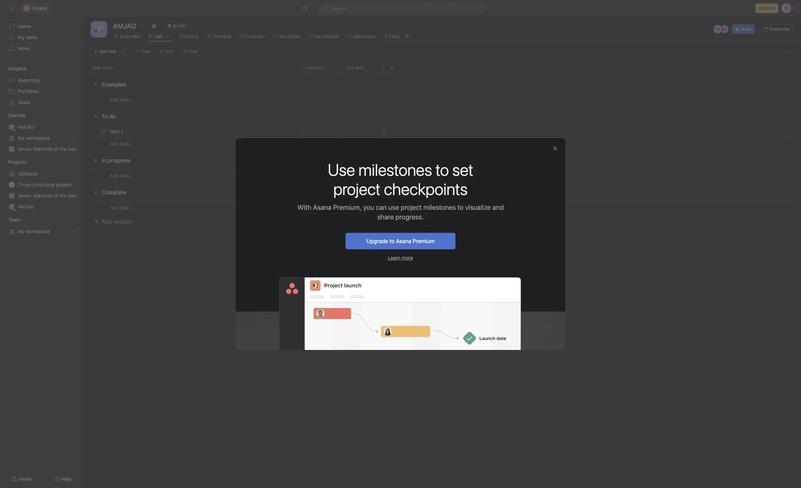 Task type: describe. For each thing, give the bounding box(es) containing it.
remove from starred image
[[151, 23, 157, 29]]

use
[[328, 160, 355, 179]]

to do button
[[102, 110, 116, 123]]

project inside 'link'
[[56, 182, 72, 188]]

my tasks
[[18, 34, 38, 40]]

my tasks link
[[4, 32, 78, 43]]

upgrade to asana premium
[[366, 238, 435, 244]]

add inside add task button
[[99, 49, 107, 54]]

share
[[377, 213, 394, 221]]

project inside the with asana premium, you can use project milestones to visualize and share progress.
[[401, 203, 422, 211]]

use
[[388, 203, 399, 211]]

add task… for complete
[[110, 205, 133, 210]]

invite button
[[7, 473, 36, 485]]

projects element
[[0, 156, 82, 214]]

of for functional
[[54, 193, 58, 199]]

1 my workspace link from the top
[[4, 133, 78, 144]]

examples
[[102, 81, 126, 88]]

projects button
[[0, 159, 27, 166]]

reporting
[[18, 77, 40, 83]]

row containing task name
[[82, 61, 801, 74]]

do
[[109, 113, 116, 120]]

task… for complete
[[120, 205, 133, 210]]

close this dialog image
[[552, 146, 558, 151]]

task name
[[92, 65, 113, 70]]

my workspace link inside teams element
[[4, 226, 78, 237]]

Task 1 text field
[[108, 128, 125, 135]]

in progress
[[102, 157, 130, 164]]

learn
[[388, 255, 400, 261]]

starred element
[[0, 109, 82, 156]]

you
[[363, 203, 374, 211]]

milestones inside use milestones to set project checkpoints
[[359, 160, 432, 179]]

starred button
[[0, 112, 25, 119]]

add task
[[99, 49, 116, 54]]

dashboard link
[[309, 33, 339, 40]]

inbox
[[18, 45, 30, 51]]

assignee
[[305, 65, 323, 70]]

team button
[[0, 216, 20, 223]]

add section button
[[91, 215, 135, 228]]

upgrade for upgrade to asana premium
[[366, 238, 388, 244]]

add task… row for complete
[[82, 201, 801, 214]]

collapse task list for this section image for to do
[[93, 114, 98, 119]]

my for seven warlords of the sea
[[18, 135, 25, 141]]

collapse task list for this section image for in progress
[[93, 158, 98, 163]]

messages
[[353, 33, 376, 39]]

progress.
[[396, 213, 424, 221]]

task
[[92, 65, 101, 70]]

collapse task list for this section image for examples
[[93, 82, 98, 87]]

add task… row for examples
[[82, 93, 801, 106]]

messages link
[[347, 33, 376, 40]]

amjad link inside starred 'element'
[[4, 122, 78, 133]]

task
[[108, 49, 116, 54]]

header to do tree grid
[[82, 125, 801, 150]]

can
[[376, 203, 387, 211]]

add task… button for complete
[[110, 204, 133, 211]]

learn more link
[[388, 255, 413, 261]]

seven warlords of the sea for workspace
[[18, 146, 76, 152]]

premium
[[413, 238, 435, 244]]

premium,
[[333, 203, 362, 211]]

add task button
[[91, 47, 119, 56]]

starred
[[8, 112, 25, 118]]

asana inside the with asana premium, you can use project milestones to visualize and share progress.
[[313, 203, 332, 211]]

add down in progress 'button'
[[110, 173, 119, 178]]

talkback
[[18, 171, 37, 177]]

task… for examples
[[120, 97, 133, 103]]

list link
[[149, 33, 163, 40]]

add task… for examples
[[110, 97, 133, 103]]

task… inside header to do tree grid
[[120, 141, 133, 147]]

to inside the with asana premium, you can use project milestones to visualize and share progress.
[[458, 203, 464, 211]]

inbox link
[[4, 43, 78, 54]]

calendar link
[[239, 33, 265, 40]]

Completed checkbox
[[100, 127, 108, 136]]

invite
[[19, 476, 32, 482]]

board
[[185, 33, 198, 39]]

add section
[[102, 218, 132, 225]]

overview link
[[114, 33, 141, 40]]

set
[[452, 160, 473, 179]]

insights button
[[0, 65, 26, 72]]

functional
[[33, 182, 55, 188]]

share
[[741, 26, 752, 32]]

files link
[[384, 33, 400, 40]]

global element
[[0, 17, 82, 58]]

add task… inside header to do tree grid
[[110, 141, 133, 147]]

2 amjad link from the top
[[4, 201, 78, 212]]

seven for my
[[18, 146, 31, 152]]

files
[[389, 33, 400, 39]]

my inside teams element
[[18, 228, 25, 234]]

cross-
[[18, 182, 33, 188]]

add task… button inside header to do tree grid
[[110, 140, 133, 148]]

tasks
[[26, 34, 38, 40]]

home link
[[4, 21, 78, 32]]

of for workspace
[[54, 146, 58, 152]]

reporting link
[[4, 75, 78, 86]]

seven warlords of the sea for functional
[[18, 193, 76, 199]]

goals
[[18, 99, 30, 105]]

task… for in progress
[[120, 173, 133, 178]]

due
[[346, 65, 354, 70]]

amjad for amjad link within the starred 'element'
[[18, 124, 34, 130]]

use milestones to set project checkpoints dialog
[[236, 138, 565, 350]]

progress
[[108, 157, 130, 164]]



Task type: vqa. For each thing, say whether or not it's contained in the screenshot.
My workspace
yes



Task type: locate. For each thing, give the bounding box(es) containing it.
asana up learn more
[[396, 238, 411, 244]]

seven warlords of the sea up 'talkback' link
[[18, 146, 76, 152]]

seven
[[18, 146, 31, 152], [18, 193, 31, 199]]

collapse task list for this section image
[[93, 114, 98, 119], [93, 158, 98, 163]]

0 vertical spatial project
[[56, 182, 72, 188]]

timeline link
[[206, 33, 231, 40]]

3 add task… row from the top
[[82, 169, 801, 182]]

add task… for in progress
[[110, 173, 133, 178]]

2 workspace from the top
[[26, 228, 50, 234]]

to
[[102, 113, 108, 120]]

2 my workspace link from the top
[[4, 226, 78, 237]]

amjad inside starred 'element'
[[18, 124, 34, 130]]

the inside starred 'element'
[[60, 146, 67, 152]]

0 vertical spatial milestones
[[359, 160, 432, 179]]

amjad up team
[[18, 204, 34, 210]]

add task… button for in progress
[[110, 172, 133, 179]]

add task… row
[[82, 93, 801, 106], [82, 137, 801, 150], [82, 169, 801, 182], [82, 201, 801, 214]]

1 add task… row from the top
[[82, 93, 801, 106]]

add task… up section on the left of page
[[110, 205, 133, 210]]

seven warlords of the sea link up 'talkback' link
[[4, 144, 78, 155]]

add task… down examples
[[110, 97, 133, 103]]

seven warlords of the sea link for workspace
[[4, 144, 78, 155]]

overview
[[120, 33, 141, 39]]

add down examples button
[[110, 97, 119, 103]]

1 vertical spatial workspace
[[26, 228, 50, 234]]

portfolios
[[18, 88, 39, 94]]

1 vertical spatial seven
[[18, 193, 31, 199]]

amjad inside "projects" element
[[18, 204, 34, 210]]

collapse task list for this section image left in at the left
[[93, 158, 98, 163]]

1 horizontal spatial to
[[436, 160, 449, 179]]

add up "add section" button
[[110, 205, 119, 210]]

to
[[436, 160, 449, 179], [458, 203, 464, 211], [390, 238, 394, 244]]

upgrade inside button
[[366, 238, 388, 244]]

0 vertical spatial amjad
[[18, 124, 34, 130]]

seven up projects
[[18, 146, 31, 152]]

seven warlords of the sea link inside starred 'element'
[[4, 144, 78, 155]]

1 vertical spatial my workspace link
[[4, 226, 78, 237]]

due date
[[346, 65, 364, 70]]

1 my from the top
[[18, 34, 25, 40]]

0 horizontal spatial to
[[390, 238, 394, 244]]

add task… button down the task 1 text field
[[110, 140, 133, 148]]

3 add task… button from the top
[[110, 172, 133, 179]]

1 vertical spatial seven warlords of the sea link
[[4, 190, 78, 201]]

my workspace link down team
[[4, 226, 78, 237]]

3 add task… from the top
[[110, 173, 133, 178]]

0 vertical spatial seven
[[18, 146, 31, 152]]

1 my workspace from the top
[[18, 135, 50, 141]]

asana inside button
[[396, 238, 411, 244]]

add task… button up section on the left of page
[[110, 204, 133, 211]]

0 vertical spatial workspace
[[26, 135, 50, 141]]

of inside "projects" element
[[54, 193, 58, 199]]

0 horizontal spatial project
[[56, 182, 72, 188]]

complete button
[[102, 186, 126, 199]]

amjad link down goals link
[[4, 122, 78, 133]]

2 sea from the top
[[68, 193, 76, 199]]

1 vertical spatial amjad link
[[4, 201, 78, 212]]

board image
[[95, 25, 103, 33]]

add inside "add section" button
[[102, 218, 112, 225]]

task… up section on the left of page
[[120, 205, 133, 210]]

0 vertical spatial sea
[[68, 146, 76, 152]]

section
[[113, 218, 132, 225]]

examples button
[[102, 78, 126, 91]]

add down the task 1 text field
[[110, 141, 119, 147]]

sea for my workspace
[[68, 146, 76, 152]]

0 vertical spatial of
[[54, 146, 58, 152]]

0 vertical spatial collapse task list for this section image
[[93, 82, 98, 87]]

seven for cross-
[[18, 193, 31, 199]]

1 vertical spatial sea
[[68, 193, 76, 199]]

seven warlords of the sea
[[18, 146, 76, 152], [18, 193, 76, 199]]

0 horizontal spatial upgrade
[[366, 238, 388, 244]]

add left the task
[[99, 49, 107, 54]]

my
[[18, 34, 25, 40], [18, 135, 25, 141], [18, 228, 25, 234]]

2 collapse task list for this section image from the top
[[93, 158, 98, 163]]

seven warlords of the sea link down functional
[[4, 190, 78, 201]]

0 vertical spatial upgrade
[[759, 5, 775, 11]]

workflow
[[279, 33, 300, 39]]

0 vertical spatial to
[[436, 160, 449, 179]]

name
[[102, 65, 113, 70]]

the up 'talkback' link
[[60, 146, 67, 152]]

1 seven warlords of the sea from the top
[[18, 146, 76, 152]]

upgrade to asana premium button
[[346, 233, 455, 249]]

2 collapse task list for this section image from the top
[[93, 190, 98, 195]]

0 vertical spatial my
[[18, 34, 25, 40]]

task 1 cell
[[82, 125, 303, 138]]

1 of from the top
[[54, 146, 58, 152]]

tb
[[715, 26, 720, 32]]

project left "plan"
[[56, 182, 72, 188]]

1 the from the top
[[60, 146, 67, 152]]

in
[[102, 157, 106, 164]]

1 horizontal spatial project
[[401, 203, 422, 211]]

collapse task list for this section image for complete
[[93, 190, 98, 195]]

row
[[82, 61, 801, 74], [91, 74, 793, 74], [82, 125, 801, 138]]

task… down the progress
[[120, 173, 133, 178]]

add task… button down examples
[[110, 96, 133, 104]]

2 seven from the top
[[18, 193, 31, 199]]

1 vertical spatial upgrade
[[366, 238, 388, 244]]

my workspace link down 'starred'
[[4, 133, 78, 144]]

warlords up 'talkback' link
[[33, 146, 53, 152]]

4 add task… button from the top
[[110, 204, 133, 211]]

2 seven warlords of the sea link from the top
[[4, 190, 78, 201]]

milestones inside the with asana premium, you can use project milestones to visualize and share progress.
[[423, 203, 456, 211]]

1 amjad link from the top
[[4, 122, 78, 133]]

teams element
[[0, 214, 82, 238]]

seven warlords of the sea inside starred 'element'
[[18, 146, 76, 152]]

seven inside "projects" element
[[18, 193, 31, 199]]

calendar
[[245, 33, 265, 39]]

2 the from the top
[[60, 193, 67, 199]]

my workspace down team
[[18, 228, 50, 234]]

add task… down the task 1 text field
[[110, 141, 133, 147]]

home
[[18, 23, 31, 29]]

0 vertical spatial seven warlords of the sea link
[[4, 144, 78, 155]]

2 amjad from the top
[[18, 204, 34, 210]]

warlords for workspace
[[33, 146, 53, 152]]

2 vertical spatial to
[[390, 238, 394, 244]]

of down cross-functional project plan
[[54, 193, 58, 199]]

1 vertical spatial seven warlords of the sea
[[18, 193, 76, 199]]

collapse task list for this section image left to at left
[[93, 114, 98, 119]]

task… down examples
[[120, 97, 133, 103]]

add task… button down the progress
[[110, 172, 133, 179]]

1 add task… from the top
[[110, 97, 133, 103]]

cross-functional project plan link
[[4, 179, 82, 190]]

an illustration of the feature image
[[236, 277, 565, 350]]

sea for cross-functional project plan
[[68, 193, 76, 199]]

sea inside "projects" element
[[68, 193, 76, 199]]

task… down the task 1 text field
[[120, 141, 133, 147]]

1 vertical spatial collapse task list for this section image
[[93, 190, 98, 195]]

workspace inside teams element
[[26, 228, 50, 234]]

1 vertical spatial collapse task list for this section image
[[93, 158, 98, 163]]

2 of from the top
[[54, 193, 58, 199]]

dashboard
[[314, 33, 339, 39]]

the
[[60, 146, 67, 152], [60, 193, 67, 199]]

sea
[[68, 146, 76, 152], [68, 193, 76, 199]]

with asana premium, you can use project milestones to visualize and share progress.
[[297, 203, 504, 221]]

add inside header to do tree grid
[[110, 141, 119, 147]]

2 my from the top
[[18, 135, 25, 141]]

project checkpoints
[[333, 179, 468, 199]]

2 horizontal spatial to
[[458, 203, 464, 211]]

completed image
[[100, 127, 108, 136]]

0 vertical spatial warlords
[[33, 146, 53, 152]]

0 vertical spatial seven warlords of the sea
[[18, 146, 76, 152]]

1 add task… button from the top
[[110, 96, 133, 104]]

0 vertical spatial asana
[[313, 203, 332, 211]]

1 vertical spatial warlords
[[33, 193, 53, 199]]

my workspace
[[18, 135, 50, 141], [18, 228, 50, 234]]

upgrade
[[759, 5, 775, 11], [366, 238, 388, 244]]

1 sea from the top
[[68, 146, 76, 152]]

1 vertical spatial milestones
[[423, 203, 456, 211]]

1 amjad from the top
[[18, 124, 34, 130]]

with
[[297, 203, 311, 211]]

insights
[[8, 66, 26, 71]]

seven warlords of the sea link inside "projects" element
[[4, 190, 78, 201]]

and
[[492, 203, 504, 211]]

1 vertical spatial to
[[458, 203, 464, 211]]

plan
[[73, 182, 82, 188]]

to inside use milestones to set project checkpoints
[[436, 160, 449, 179]]

sea inside starred 'element'
[[68, 146, 76, 152]]

warlords down cross-functional project plan 'link'
[[33, 193, 53, 199]]

1 vertical spatial asana
[[396, 238, 411, 244]]

1 vertical spatial of
[[54, 193, 58, 199]]

4 add task… from the top
[[110, 205, 133, 210]]

seven warlords of the sea down cross-functional project plan
[[18, 193, 76, 199]]

1 collapse task list for this section image from the top
[[93, 82, 98, 87]]

ex
[[722, 26, 727, 32]]

timeline
[[212, 33, 231, 39]]

projects
[[8, 159, 27, 165]]

more
[[402, 255, 413, 261]]

add task… row for in progress
[[82, 169, 801, 182]]

add task… button
[[110, 96, 133, 104], [110, 140, 133, 148], [110, 172, 133, 179], [110, 204, 133, 211]]

the for functional
[[60, 193, 67, 199]]

upgrade inside button
[[759, 5, 775, 11]]

4 task… from the top
[[120, 205, 133, 210]]

workspace for 1st my workspace link
[[26, 135, 50, 141]]

add left section on the left of page
[[102, 218, 112, 225]]

asana
[[313, 203, 332, 211], [396, 238, 411, 244]]

warlords inside starred 'element'
[[33, 146, 53, 152]]

4 add task… row from the top
[[82, 201, 801, 214]]

0 vertical spatial the
[[60, 146, 67, 152]]

to left visualize
[[458, 203, 464, 211]]

None text field
[[111, 20, 138, 32]]

1 vertical spatial project
[[401, 203, 422, 211]]

to left set
[[436, 160, 449, 179]]

1 horizontal spatial asana
[[396, 238, 411, 244]]

the down cross-functional project plan
[[60, 193, 67, 199]]

seven warlords of the sea link for functional
[[4, 190, 78, 201]]

2 add task… button from the top
[[110, 140, 133, 148]]

1 vertical spatial the
[[60, 193, 67, 199]]

portfolios link
[[4, 86, 78, 97]]

to do
[[102, 113, 116, 120]]

seven down cross-
[[18, 193, 31, 199]]

in progress button
[[102, 154, 130, 167]]

task…
[[120, 97, 133, 103], [120, 141, 133, 147], [120, 173, 133, 178], [120, 205, 133, 210]]

my down team
[[18, 228, 25, 234]]

1 vertical spatial my workspace
[[18, 228, 50, 234]]

2 my workspace from the top
[[18, 228, 50, 234]]

date
[[355, 65, 364, 70]]

milestones
[[359, 160, 432, 179], [423, 203, 456, 211]]

insights element
[[0, 63, 82, 109]]

amjad for first amjad link from the bottom of the page
[[18, 204, 34, 210]]

warlords
[[33, 146, 53, 152], [33, 193, 53, 199]]

visualize
[[465, 203, 491, 211]]

of
[[54, 146, 58, 152], [54, 193, 58, 199]]

share button
[[732, 24, 755, 34]]

list
[[155, 33, 163, 39]]

add
[[99, 49, 107, 54], [110, 97, 119, 103], [110, 141, 119, 147], [110, 173, 119, 178], [110, 205, 119, 210], [102, 218, 112, 225]]

1 warlords from the top
[[33, 146, 53, 152]]

board link
[[179, 33, 198, 40]]

to up learn
[[390, 238, 394, 244]]

my down 'starred'
[[18, 135, 25, 141]]

workspace inside starred 'element'
[[26, 135, 50, 141]]

hide sidebar image
[[9, 5, 14, 11]]

my left tasks
[[18, 34, 25, 40]]

my workspace inside teams element
[[18, 228, 50, 234]]

collapse task list for this section image left complete
[[93, 190, 98, 195]]

1 workspace from the top
[[26, 135, 50, 141]]

talkback link
[[4, 168, 78, 179]]

0 vertical spatial my workspace link
[[4, 133, 78, 144]]

0 vertical spatial collapse task list for this section image
[[93, 114, 98, 119]]

1 horizontal spatial upgrade
[[759, 5, 775, 11]]

amjad link up teams element
[[4, 201, 78, 212]]

add task… button for examples
[[110, 96, 133, 104]]

0 vertical spatial my workspace
[[18, 135, 50, 141]]

2 seven warlords of the sea from the top
[[18, 193, 76, 199]]

warlords for functional
[[33, 193, 53, 199]]

the for workspace
[[60, 146, 67, 152]]

2 add task… row from the top
[[82, 137, 801, 150]]

1 seven from the top
[[18, 146, 31, 152]]

amjad link
[[4, 122, 78, 133], [4, 201, 78, 212]]

my workspace inside starred 'element'
[[18, 135, 50, 141]]

workflow link
[[274, 33, 300, 40]]

2 warlords from the top
[[33, 193, 53, 199]]

1 task… from the top
[[120, 97, 133, 103]]

3 task… from the top
[[120, 173, 133, 178]]

upgrade button
[[755, 3, 778, 13]]

1 vertical spatial my
[[18, 135, 25, 141]]

goals link
[[4, 97, 78, 108]]

1 seven warlords of the sea link from the top
[[4, 144, 78, 155]]

of inside starred 'element'
[[54, 146, 58, 152]]

asana right with
[[313, 203, 332, 211]]

0 horizontal spatial asana
[[313, 203, 332, 211]]

my for inbox
[[18, 34, 25, 40]]

my inside global element
[[18, 34, 25, 40]]

collapse task list for this section image
[[93, 82, 98, 87], [93, 190, 98, 195]]

1 vertical spatial amjad
[[18, 204, 34, 210]]

upgrade for upgrade
[[759, 5, 775, 11]]

collapse task list for this section image down 'task'
[[93, 82, 98, 87]]

project up progress.
[[401, 203, 422, 211]]

my inside starred 'element'
[[18, 135, 25, 141]]

cross-functional project plan
[[18, 182, 82, 188]]

complete
[[102, 189, 126, 195]]

the inside "projects" element
[[60, 193, 67, 199]]

amjad down 'starred'
[[18, 124, 34, 130]]

seven warlords of the sea inside "projects" element
[[18, 193, 76, 199]]

my workspace link
[[4, 133, 78, 144], [4, 226, 78, 237]]

add task… down the progress
[[110, 173, 133, 178]]

learn more
[[388, 255, 413, 261]]

seven inside starred 'element'
[[18, 146, 31, 152]]

team
[[8, 217, 20, 223]]

use milestones to set project checkpoints
[[328, 160, 473, 199]]

my workspace down 'starred'
[[18, 135, 50, 141]]

2 vertical spatial my
[[18, 228, 25, 234]]

warlords inside "projects" element
[[33, 193, 53, 199]]

0 vertical spatial amjad link
[[4, 122, 78, 133]]

1 collapse task list for this section image from the top
[[93, 114, 98, 119]]

2 task… from the top
[[120, 141, 133, 147]]

of up 'talkback' link
[[54, 146, 58, 152]]

2 add task… from the top
[[110, 141, 133, 147]]

3 my from the top
[[18, 228, 25, 234]]

workspace for my workspace link in the teams element
[[26, 228, 50, 234]]

to inside button
[[390, 238, 394, 244]]



